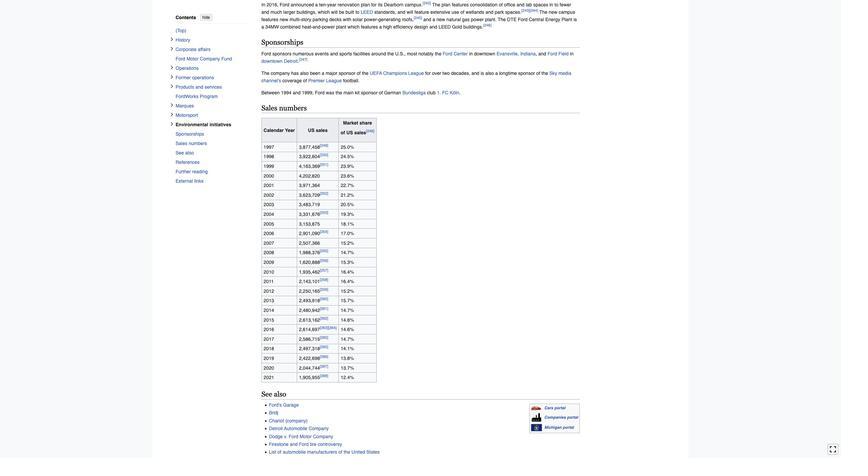 Task type: describe. For each thing, give the bounding box(es) containing it.
us sales
[[308, 128, 328, 133]]

1,988,376 [255]
[[299, 249, 328, 255]]

leed inside and a new natural gas power plant. the dte ford central energy plant is a 34mw combined heat-and-power plant which features a high efficiency design and leed gold buildings.
[[439, 24, 451, 29]]

plan inside the plan features consolidation of office and lab spaces in to fewer and much larger buildings, which will be built to
[[442, 2, 451, 7]]

also up ford's garage link
[[274, 390, 286, 398]]

of inside leed standards, and will feature extensive use of wetlands and park spaces. [243] [244]
[[461, 9, 465, 15]]

longtime
[[499, 70, 517, 76]]

products and services link
[[175, 82, 248, 92]]

consolidation
[[470, 2, 498, 7]]

lab
[[526, 2, 532, 7]]

wetlands
[[466, 9, 484, 15]]

two
[[443, 70, 450, 76]]

portal for michigan portal
[[563, 425, 574, 430]]

also right has
[[300, 70, 309, 76]]

ford right v.
[[289, 434, 298, 439]]

extensive
[[431, 9, 450, 15]]

of inside the plan features consolidation of office and lab spaces in to fewer and much larger buildings, which will be built to
[[499, 2, 503, 7]]

be
[[339, 9, 344, 15]]

the left uefa
[[362, 70, 369, 76]]

new inside and a new natural gas power plant. the dte ford central energy plant is a 34mw combined heat-and-power plant which features a high efficiency design and leed gold buildings.
[[437, 17, 445, 22]]

ford left was
[[315, 90, 325, 95]]

0 horizontal spatial sponsor
[[339, 70, 356, 76]]

1 vertical spatial numbers
[[189, 141, 207, 146]]

ford inside and a new natural gas power plant. the dte ford central energy plant is a 34mw combined heat-and-power plant which features a high efficiency design and leed gold buildings.
[[518, 17, 528, 22]]

detroit automobile company link
[[269, 426, 329, 431]]

plan inside in 2016, ford announced a ten-year renovation plan for its dearborn campus. [242]
[[361, 2, 370, 7]]

in
[[261, 2, 265, 7]]

2 horizontal spatial sponsor
[[518, 70, 535, 76]]

of down controversy
[[338, 449, 342, 455]]

marques
[[175, 103, 194, 108]]

evansville,
[[497, 51, 519, 56]]

german
[[384, 90, 401, 95]]

2 horizontal spatial in
[[570, 51, 574, 56]]

downtown detroit link
[[261, 58, 298, 64]]

office
[[504, 2, 515, 7]]

fullscreen image
[[830, 446, 837, 453]]

gas
[[462, 17, 470, 22]]

1 horizontal spatial see also
[[261, 390, 286, 398]]

0 horizontal spatial in
[[469, 51, 473, 56]]

[249] link
[[320, 143, 328, 148]]

united
[[352, 449, 365, 455]]

3,922,604 [250]
[[299, 153, 328, 159]]

been
[[310, 70, 321, 76]]

decks
[[329, 17, 342, 22]]

1 horizontal spatial to
[[555, 2, 559, 7]]

energy
[[545, 17, 560, 22]]

a left 34mw at the top of page
[[261, 24, 264, 29]]

1,988,376
[[299, 250, 320, 255]]

14.7% for 2,586,715
[[341, 336, 354, 342]]

1,905,955 [268]
[[299, 374, 328, 380]]

[268]
[[320, 374, 328, 378]]

1 vertical spatial league
[[326, 78, 342, 83]]

and left 'sports'
[[330, 51, 338, 56]]

external
[[175, 178, 193, 184]]

uefa champions league link
[[370, 70, 424, 76]]

1 vertical spatial power
[[322, 24, 335, 29]]

2,493,918 [260]
[[299, 297, 328, 303]]

evansville, indiana link
[[497, 51, 536, 56]]

channel's
[[261, 78, 281, 83]]

[251] link
[[320, 162, 328, 167]]

features inside the plan features consolidation of office and lab spaces in to fewer and much larger buildings, which will be built to
[[452, 2, 469, 7]]

(top)
[[175, 28, 186, 33]]

former operations link
[[175, 73, 248, 82]]

and inside ford's garage bridj chariot (company) detroit automobile company dodge v. ford motor company firestone and ford tire controversy list of automobile manufacturers of the united states
[[290, 442, 298, 447]]

a inside in 2016, ford announced a ten-year renovation plan for its dearborn campus. [242]
[[315, 2, 318, 7]]

2,613,162
[[299, 317, 320, 323]]

[259] link
[[320, 287, 328, 292]]

1 vertical spatial to
[[356, 9, 359, 15]]

spaces.
[[505, 9, 521, 15]]

(top) link
[[175, 26, 248, 35]]

features inside and a new natural gas power plant. the dte ford central energy plant is a 34mw combined heat-and-power plant which features a high efficiency design and leed gold buildings.
[[361, 24, 378, 29]]

[257] link
[[320, 268, 328, 273]]

michigan portal
[[544, 425, 574, 430]]

14.6% for 2,614,697
[[341, 327, 354, 332]]

14.6% for 2,613,162
[[341, 317, 354, 323]]

0 horizontal spatial sales
[[175, 141, 187, 146]]

which inside and a new natural gas power plant. the dte ford central energy plant is a 34mw combined heat-and-power plant which features a high efficiency design and leed gold buildings.
[[348, 24, 360, 29]]

chariot (company) link
[[269, 418, 308, 423]]

cars portal link
[[544, 406, 566, 410]]

2000
[[264, 173, 274, 179]]

0 horizontal spatial downtown
[[261, 58, 283, 64]]

parking
[[313, 17, 328, 22]]

1 horizontal spatial numbers
[[279, 104, 307, 112]]

detroit inside ford's garage bridj chariot (company) detroit automobile company dodge v. ford motor company firestone and ford tire controversy list of automobile manufacturers of the united states
[[269, 426, 283, 431]]

2,480,942
[[299, 308, 320, 313]]

a up premier league link
[[322, 70, 324, 76]]

2,044,744
[[299, 365, 320, 371]]

0 horizontal spatial us
[[308, 128, 315, 133]]

[259]
[[320, 287, 328, 292]]

3,877,458
[[299, 144, 320, 150]]

the left u.s.,
[[387, 51, 394, 56]]

of up football.
[[357, 70, 361, 76]]

x small image for marques
[[170, 103, 174, 107]]

[263] link
[[320, 326, 328, 330]]

25.0%
[[341, 144, 354, 150]]

and right design
[[429, 24, 437, 29]]

23.6%
[[341, 173, 354, 179]]

premier league link
[[308, 78, 342, 83]]

the right was
[[336, 90, 342, 95]]

portal for cars portal
[[554, 406, 566, 410]]

1 vertical spatial .
[[459, 90, 461, 95]]

calendar year
[[264, 128, 295, 133]]

1998
[[264, 154, 274, 159]]

a left "high"
[[379, 24, 382, 29]]

[264]
[[328, 326, 337, 330]]

x small image for former operations
[[170, 75, 174, 79]]

sponsors
[[272, 51, 291, 56]]

2011
[[264, 279, 274, 284]]

ford left center at right
[[443, 51, 452, 56]]

will inside leed standards, and will feature extensive use of wetlands and park spaces. [243] [244]
[[407, 9, 413, 15]]

1 horizontal spatial see
[[261, 390, 272, 398]]

1 vertical spatial sponsorships
[[175, 131, 204, 137]]

around
[[371, 51, 386, 56]]

ford left the field
[[548, 51, 557, 56]]

15.2% for 2,507,366
[[341, 240, 354, 246]]

products and services
[[175, 84, 222, 90]]

[266]
[[320, 354, 328, 359]]

firestone
[[269, 442, 289, 447]]

efficiency
[[393, 24, 413, 29]]

x small image for operations
[[170, 65, 174, 69]]

us inside of us sales [248]
[[347, 130, 353, 135]]

ford's garage bridj chariot (company) detroit automobile company dodge v. ford motor company firestone and ford tire controversy list of automobile manufacturers of the united states
[[269, 402, 380, 455]]

v.
[[284, 434, 287, 439]]

portal for companies portal
[[567, 415, 578, 420]]

portals navigation
[[529, 404, 580, 433]]

2008
[[264, 250, 274, 255]]

0 horizontal spatial new
[[280, 17, 288, 22]]

champions
[[383, 70, 407, 76]]

fordworks
[[175, 94, 198, 99]]

see also link
[[175, 148, 248, 157]]

0 vertical spatial power
[[471, 17, 484, 22]]

bridj
[[269, 410, 278, 416]]

3,623,709
[[299, 192, 320, 198]]

former operations
[[175, 75, 214, 80]]

dte
[[507, 17, 517, 22]]

facilities
[[353, 51, 370, 56]]

14.7% for 1,988,376
[[341, 250, 354, 255]]

larger
[[283, 9, 295, 15]]

[262]
[[320, 316, 328, 321]]

and up [243] link
[[517, 2, 525, 7]]

cars portal
[[544, 406, 566, 410]]

0 vertical spatial sales
[[261, 104, 277, 112]]

4,163,369 [251]
[[299, 162, 328, 169]]

2,143,101
[[299, 279, 320, 284]]

football.
[[343, 78, 360, 83]]

1 vertical spatial for
[[425, 70, 431, 76]]

coverage of premier league football.
[[281, 78, 360, 83]]

initiatives
[[209, 122, 231, 127]]

ford down dodge v. ford motor company link
[[299, 442, 309, 447]]

and right decades,
[[472, 70, 479, 76]]

also left longtime
[[485, 70, 494, 76]]

[242] link
[[423, 1, 431, 5]]

plant
[[562, 17, 572, 22]]

is inside and a new natural gas power plant. the dte ford central energy plant is a 34mw combined heat-and-power plant which features a high efficiency design and leed gold buildings.
[[574, 17, 577, 22]]

design
[[414, 24, 428, 29]]

of right list
[[278, 449, 282, 455]]

products
[[175, 84, 194, 90]]

1 vertical spatial sales numbers
[[175, 141, 207, 146]]

[257]
[[320, 268, 328, 273]]

[243] link
[[521, 8, 530, 13]]



Task type: vqa. For each thing, say whether or not it's contained in the screenshot.
Takes
no



Task type: locate. For each thing, give the bounding box(es) containing it.
16.4% for 2,143,101
[[341, 279, 354, 284]]

[255]
[[320, 249, 328, 253]]

of down market
[[341, 130, 345, 135]]

manufacturers
[[307, 449, 337, 455]]

1 vertical spatial sales
[[175, 141, 187, 146]]

[262] link
[[320, 316, 328, 321]]

the left 'united'
[[344, 449, 350, 455]]

2 will from the left
[[407, 9, 413, 15]]

use
[[452, 9, 459, 15]]

2015
[[264, 317, 274, 323]]

2 14.7% from the top
[[341, 308, 354, 313]]

the for the new campus features new multi-story parking decks with solar power-generating roofs,
[[539, 9, 548, 15]]

detroit
[[284, 58, 298, 64], [269, 426, 283, 431]]

which inside the plan features consolidation of office and lab spaces in to fewer and much larger buildings, which will be built to
[[318, 9, 330, 15]]

for left over
[[425, 70, 431, 76]]

bridj link
[[269, 410, 278, 416]]

of up park
[[499, 2, 503, 7]]

and right ,
[[538, 51, 546, 56]]

1 horizontal spatial us
[[347, 130, 353, 135]]

ford down corporate
[[175, 56, 185, 61]]

buildings.
[[463, 24, 483, 29]]

1 vertical spatial see
[[261, 390, 272, 398]]

1 vertical spatial detroit
[[269, 426, 283, 431]]

sports
[[339, 51, 352, 56]]

0 vertical spatial 16.4%
[[341, 269, 354, 275]]

0 vertical spatial numbers
[[279, 104, 307, 112]]

1 horizontal spatial for
[[425, 70, 431, 76]]

sales down between at the left of page
[[261, 104, 277, 112]]

the for the plan features consolidation of office and lab spaces in to fewer and much larger buildings, which will be built to
[[432, 2, 440, 7]]

[253] link
[[320, 210, 328, 215]]

x small image left 'history'
[[170, 37, 174, 41]]

1 horizontal spatial detroit
[[284, 58, 298, 64]]

2 vertical spatial features
[[361, 24, 378, 29]]

us down market
[[347, 130, 353, 135]]

22.7%
[[341, 183, 354, 188]]

1 horizontal spatial features
[[361, 24, 378, 29]]

4 x small image from the top
[[170, 112, 174, 116]]

leed down 'natural'
[[439, 24, 451, 29]]

0 vertical spatial is
[[574, 17, 577, 22]]

sales inside of us sales [248]
[[354, 130, 366, 135]]

1 x small image from the top
[[170, 47, 174, 51]]

[245]
[[414, 15, 422, 20]]

new down extensive
[[437, 17, 445, 22]]

and up 'automobile'
[[290, 442, 298, 447]]

leed inside leed standards, and will feature extensive use of wetlands and park spaces. [243] [244]
[[361, 9, 373, 15]]

motor inside ford's garage bridj chariot (company) detroit automobile company dodge v. ford motor company firestone and ford tire controversy list of automobile manufacturers of the united states
[[300, 434, 312, 439]]

15.2%
[[341, 240, 354, 246], [341, 288, 354, 294]]

environmental initiatives link
[[175, 120, 253, 129]]

1 horizontal spatial sales
[[261, 104, 277, 112]]

of left german
[[379, 90, 383, 95]]

0 vertical spatial sales numbers
[[261, 104, 307, 112]]

premier
[[308, 78, 325, 83]]

sponsorships up sponsors
[[261, 38, 303, 46]]

2,493,918
[[299, 298, 320, 303]]

features
[[452, 2, 469, 7], [261, 17, 278, 22], [361, 24, 378, 29]]

was
[[326, 90, 334, 95]]

ford inside ford motor company fund link
[[175, 56, 185, 61]]

ford's garage link
[[269, 402, 299, 408]]

downtown left evansville,
[[474, 51, 495, 56]]

0 horizontal spatial which
[[318, 9, 330, 15]]

and up fordworks program
[[195, 84, 203, 90]]

sales numbers
[[261, 104, 307, 112], [175, 141, 207, 146]]

4,163,369
[[299, 164, 320, 169]]

sponsor up football.
[[339, 70, 356, 76]]

for left its
[[371, 2, 377, 7]]

the inside ford's garage bridj chariot (company) detroit automobile company dodge v. ford motor company firestone and ford tire controversy list of automobile manufacturers of the united states
[[344, 449, 350, 455]]

[265] link up [266] link
[[320, 345, 328, 349]]

numbers down sponsorships link
[[189, 141, 207, 146]]

for inside in 2016, ford announced a ten-year renovation plan for its dearborn campus. [242]
[[371, 2, 377, 7]]

1 vertical spatial 14.6%
[[341, 327, 354, 332]]

[265] link for 2,586,715
[[320, 335, 328, 340]]

see
[[175, 150, 184, 155], [261, 390, 272, 398]]

0 vertical spatial downtown
[[474, 51, 495, 56]]

x small image for history
[[170, 37, 174, 41]]

ford down [243]
[[518, 17, 528, 22]]

heat-
[[302, 24, 313, 29]]

0 horizontal spatial detroit
[[269, 426, 283, 431]]

0 horizontal spatial will
[[331, 9, 338, 15]]

1 horizontal spatial sponsorships
[[261, 38, 303, 46]]

0 vertical spatial detroit
[[284, 58, 298, 64]]

[265] inside 2,586,715 [265]
[[320, 335, 328, 340]]

1 horizontal spatial new
[[437, 17, 445, 22]]

1 vertical spatial is
[[481, 70, 484, 76]]

in right spaces
[[550, 2, 553, 7]]

0 horizontal spatial numbers
[[189, 141, 207, 146]]

x small image left motorsport
[[170, 112, 174, 116]]

2,143,101 [258]
[[299, 278, 328, 284]]

will up roofs,
[[407, 9, 413, 15]]

a left longtime
[[495, 70, 498, 76]]

1 14.6% from the top
[[341, 317, 354, 323]]

13.7%
[[341, 365, 354, 371]]

u.s.,
[[395, 51, 406, 56]]

of inside of us sales [248]
[[341, 130, 345, 135]]

company
[[271, 70, 290, 76]]

2 [265] from the top
[[320, 345, 328, 349]]

sponsorships down "environmental"
[[175, 131, 204, 137]]

which down 'solar' at the left top of the page
[[348, 24, 360, 29]]

1 horizontal spatial power
[[471, 17, 484, 22]]

is right decades,
[[481, 70, 484, 76]]

2 vertical spatial 14.7%
[[341, 336, 354, 342]]

the down park
[[498, 17, 506, 22]]

see up ford's
[[261, 390, 272, 398]]

1 vertical spatial 16.4%
[[341, 279, 354, 284]]

. inside ford sponsors numerous events and sports facilities around the u.s., most notably the ford center in downtown evansville, indiana , and ford field in downtown detroit . [247]
[[298, 58, 299, 64]]

hide button
[[200, 14, 212, 21]]

1 vertical spatial motor
[[300, 434, 312, 439]]

14.6% down 15.7%
[[341, 317, 354, 323]]

14.7% for 2,480,942
[[341, 308, 354, 313]]

ford up downtown detroit link
[[261, 51, 271, 56]]

see up the references
[[175, 150, 184, 155]]

[250] link
[[320, 153, 328, 157]]

league down major
[[326, 78, 342, 83]]

3 x small image from the top
[[170, 75, 174, 79]]

of left sky
[[536, 70, 540, 76]]

and up roofs,
[[398, 9, 405, 15]]

1 horizontal spatial in
[[550, 2, 553, 7]]

1 vertical spatial [265]
[[320, 345, 328, 349]]

[265] link for 2,497,318
[[320, 345, 328, 349]]

1,620,888 [256]
[[299, 258, 328, 265]]

1 vertical spatial see also
[[261, 390, 286, 398]]

[260] link
[[320, 297, 328, 301]]

1 horizontal spatial downtown
[[474, 51, 495, 56]]

0 vertical spatial .
[[298, 58, 299, 64]]

0 vertical spatial company
[[200, 56, 220, 61]]

1 horizontal spatial plan
[[442, 2, 451, 7]]

and down in
[[261, 9, 269, 15]]

1,620,888
[[299, 260, 320, 265]]

and right 1994
[[293, 90, 301, 95]]

1 [265] link from the top
[[320, 335, 328, 340]]

2013
[[264, 298, 274, 303]]

0 vertical spatial sponsorships
[[261, 38, 303, 46]]

contents
[[175, 15, 196, 20]]

0 horizontal spatial for
[[371, 2, 377, 7]]

companies
[[544, 415, 566, 420]]

see also up the references
[[175, 150, 194, 155]]

1,905,955
[[299, 375, 320, 380]]

2,901,090
[[299, 231, 320, 236]]

1 16.4% from the top
[[341, 269, 354, 275]]

1 horizontal spatial league
[[408, 70, 424, 76]]

new up "energy"
[[549, 9, 557, 15]]

1 x small image from the top
[[170, 37, 174, 41]]

2 x small image from the top
[[170, 84, 174, 88]]

0 vertical spatial 14.6%
[[341, 317, 354, 323]]

2 14.6% from the top
[[341, 327, 354, 332]]

1 horizontal spatial is
[[574, 17, 577, 22]]

3 x small image from the top
[[170, 103, 174, 107]]

company down corporate affairs link
[[200, 56, 220, 61]]

the left sky
[[542, 70, 548, 76]]

1 horizontal spatial sales numbers
[[261, 104, 307, 112]]

portal up michigan portal link
[[567, 415, 578, 420]]

further
[[175, 169, 191, 174]]

1 [265] from the top
[[320, 335, 328, 340]]

14.7% down 15.7%
[[341, 308, 354, 313]]

the right notably
[[435, 51, 442, 56]]

16.4% for 1,935,462
[[341, 269, 354, 275]]

[265] link down [263] at the bottom left
[[320, 335, 328, 340]]

year
[[285, 128, 295, 133]]

0 vertical spatial see also
[[175, 150, 194, 155]]

2 horizontal spatial features
[[452, 2, 469, 7]]

features up 34mw at the top of page
[[261, 17, 278, 22]]

sales numbers down 1994
[[261, 104, 307, 112]]

1 vertical spatial downtown
[[261, 58, 283, 64]]

motor up the firestone and ford tire controversy link
[[300, 434, 312, 439]]

[249]
[[320, 143, 328, 148]]

1 14.7% from the top
[[341, 250, 354, 255]]

x small image for corporate affairs
[[170, 47, 174, 51]]

1 horizontal spatial leed
[[439, 24, 451, 29]]

1 horizontal spatial will
[[407, 9, 413, 15]]

and down feature
[[423, 17, 431, 22]]

see also up ford's
[[261, 390, 286, 398]]

the inside and a new natural gas power plant. the dte ford central energy plant is a 34mw combined heat-and-power plant which features a high efficiency design and leed gold buildings.
[[498, 17, 506, 22]]

the down spaces
[[539, 9, 548, 15]]

14.7% up 15.3%
[[341, 250, 354, 255]]

features down power-
[[361, 24, 378, 29]]

3,922,604
[[299, 154, 320, 159]]

1 horizontal spatial motor
[[300, 434, 312, 439]]

detroit inside ford sponsors numerous events and sports facilities around the u.s., most notably the ford center in downtown evansville, indiana , and ford field in downtown detroit . [247]
[[284, 58, 298, 64]]

new down larger
[[280, 17, 288, 22]]

announced
[[291, 2, 314, 7]]

plan up leed standards, and will feature extensive use of wetlands and park spaces. [243] [244]
[[442, 2, 451, 7]]

0 horizontal spatial .
[[298, 58, 299, 64]]

3 14.7% from the top
[[341, 336, 354, 342]]

0 horizontal spatial sponsorships
[[175, 131, 204, 137]]

in inside the plan features consolidation of office and lab spaces in to fewer and much larger buildings, which will be built to
[[550, 2, 553, 7]]

(company)
[[285, 418, 308, 423]]

0 vertical spatial league
[[408, 70, 424, 76]]

the inside the new campus features new multi-story parking decks with solar power-generating roofs,
[[539, 9, 548, 15]]

features up use
[[452, 2, 469, 7]]

2 16.4% from the top
[[341, 279, 354, 284]]

sky media channel's link
[[261, 70, 571, 83]]

0 vertical spatial [265] link
[[320, 335, 328, 340]]

the for the company has also been a major sponsor of the uefa champions league for over two decades, and is also a longtime sponsor of the
[[261, 70, 270, 76]]

2 [265] link from the top
[[320, 345, 328, 349]]

15.7%
[[341, 298, 354, 303]]

2,497,318
[[299, 346, 320, 351]]

0 vertical spatial to
[[555, 2, 559, 7]]

between
[[261, 90, 280, 95]]

former
[[175, 75, 191, 80]]

0 horizontal spatial plan
[[361, 2, 370, 7]]

ford up larger
[[280, 2, 289, 7]]

1 vertical spatial company
[[309, 426, 329, 431]]

0 horizontal spatial sales
[[316, 128, 328, 133]]

0 vertical spatial motor
[[186, 56, 198, 61]]

the inside the plan features consolidation of office and lab spaces in to fewer and much larger buildings, which will be built to
[[432, 2, 440, 7]]

ford center link
[[443, 51, 468, 56]]

1 plan from the left
[[361, 2, 370, 7]]

0 vertical spatial which
[[318, 9, 330, 15]]

2,422,698 [266]
[[299, 354, 328, 361]]

sponsor right kit
[[361, 90, 378, 95]]

0 vertical spatial for
[[371, 2, 377, 7]]

0 horizontal spatial to
[[356, 9, 359, 15]]

1 vertical spatial 15.2%
[[341, 288, 354, 294]]

1 horizontal spatial sponsor
[[361, 90, 378, 95]]

to up 'solar' at the left top of the page
[[356, 9, 359, 15]]

sponsor right longtime
[[518, 70, 535, 76]]

ford field link
[[548, 51, 569, 56]]

x small image
[[170, 47, 174, 51], [170, 65, 174, 69], [170, 75, 174, 79], [170, 112, 174, 116]]

detroit down sponsors
[[284, 58, 298, 64]]

1 vertical spatial 14.7%
[[341, 308, 354, 313]]

x small image left former
[[170, 75, 174, 79]]

fc
[[442, 90, 449, 95]]

over
[[432, 70, 441, 76]]

[265] for 2,497,318
[[320, 345, 328, 349]]

1999,
[[302, 90, 314, 95]]

plant
[[336, 24, 346, 29]]

features inside the new campus features new multi-story parking decks with solar power-generating roofs,
[[261, 17, 278, 22]]

and up plant.
[[486, 9, 494, 15]]

between 1994 and 1999, ford was the main kit sponsor of german bundesliga club 1. fc köln .
[[261, 90, 461, 95]]

2014
[[264, 308, 274, 313]]

2 15.2% from the top
[[341, 288, 354, 294]]

sales up [249]
[[316, 128, 328, 133]]

leed link
[[361, 9, 373, 15]]

share
[[360, 120, 372, 126]]

[264] link
[[328, 326, 337, 330]]

park
[[495, 9, 504, 15]]

coverage
[[282, 78, 302, 83]]

. right 'fc'
[[459, 90, 461, 95]]

16.4% up 15.7%
[[341, 279, 354, 284]]

14.6% right [264]
[[341, 327, 354, 332]]

15.2% for 2,250,165
[[341, 288, 354, 294]]

league down ford sponsors numerous events and sports facilities around the u.s., most notably the ford center in downtown evansville, indiana , and ford field in downtown detroit . [247]
[[408, 70, 424, 76]]

market
[[343, 120, 358, 126]]

[265] inside 2,497,318 [265]
[[320, 345, 328, 349]]

of right use
[[461, 9, 465, 15]]

in right the field
[[570, 51, 574, 56]]

19.3%
[[341, 212, 354, 217]]

0 horizontal spatial motor
[[186, 56, 198, 61]]

will inside the plan features consolidation of office and lab spaces in to fewer and much larger buildings, which will be built to
[[331, 9, 338, 15]]

2016
[[264, 327, 274, 332]]

21.2%
[[341, 192, 354, 198]]

0 horizontal spatial power
[[322, 24, 335, 29]]

[266] link
[[320, 354, 328, 359]]

0 horizontal spatial see also
[[175, 150, 194, 155]]

company inside ford motor company fund link
[[200, 56, 220, 61]]

0 vertical spatial 14.7%
[[341, 250, 354, 255]]

0 horizontal spatial league
[[326, 78, 342, 83]]

2 vertical spatial company
[[313, 434, 333, 439]]

central
[[529, 17, 544, 22]]

also up the references
[[185, 150, 194, 155]]

x small image
[[170, 37, 174, 41], [170, 84, 174, 88], [170, 103, 174, 107], [170, 122, 174, 126]]

2 horizontal spatial new
[[549, 9, 557, 15]]

1 15.2% from the top
[[341, 240, 354, 246]]

x small image left corporate
[[170, 47, 174, 51]]

0 horizontal spatial sales numbers
[[175, 141, 207, 146]]

sales down market share
[[354, 130, 366, 135]]

2 plan from the left
[[442, 2, 451, 7]]

14.7% up 14.1%
[[341, 336, 354, 342]]

detroit up dodge
[[269, 426, 283, 431]]

the up extensive
[[432, 2, 440, 7]]

x small image left "environmental"
[[170, 122, 174, 126]]

0 horizontal spatial leed
[[361, 9, 373, 15]]

0 vertical spatial features
[[452, 2, 469, 7]]

year
[[327, 2, 336, 7]]

sales up the references
[[175, 141, 187, 146]]

3,971,364
[[299, 183, 320, 188]]

x small image for motorsport
[[170, 112, 174, 116]]

[261]
[[320, 306, 328, 311]]

2021
[[264, 375, 274, 380]]

1 vertical spatial leed
[[439, 24, 451, 29]]

16.4% down 15.3%
[[341, 269, 354, 275]]

1 vertical spatial which
[[348, 24, 360, 29]]

services
[[204, 84, 222, 90]]

controversy
[[318, 442, 342, 447]]

flag image
[[531, 424, 542, 432]]

0 horizontal spatial see
[[175, 150, 184, 155]]

is
[[574, 17, 577, 22], [481, 70, 484, 76]]

2 x small image from the top
[[170, 65, 174, 69]]

ford inside in 2016, ford announced a ten-year renovation plan for its dearborn campus. [242]
[[280, 2, 289, 7]]

1 will from the left
[[331, 9, 338, 15]]

0 horizontal spatial is
[[481, 70, 484, 76]]

0 vertical spatial leed
[[361, 9, 373, 15]]

1 horizontal spatial .
[[459, 90, 461, 95]]

will left be
[[331, 9, 338, 15]]

2 vertical spatial portal
[[563, 425, 574, 430]]

0 horizontal spatial features
[[261, 17, 278, 22]]

has
[[291, 70, 299, 76]]

x small image for products and services
[[170, 84, 174, 88]]

plant.
[[485, 17, 497, 22]]

2,250,165
[[299, 288, 320, 294]]

[244] link
[[530, 8, 538, 13]]

plan up 'leed' link
[[361, 2, 370, 7]]

further reading link
[[175, 167, 248, 176]]

[267]
[[320, 364, 328, 369]]

0 vertical spatial see
[[175, 150, 184, 155]]

a down extensive
[[433, 17, 435, 22]]

x small image for environmental initiatives
[[170, 122, 174, 126]]

company up tire
[[309, 426, 329, 431]]

x small image left products
[[170, 84, 174, 88]]

of left premier
[[303, 78, 307, 83]]

motor down corporate affairs
[[186, 56, 198, 61]]

to left "fewer"
[[555, 2, 559, 7]]

sales numbers down "environmental"
[[175, 141, 207, 146]]

1 vertical spatial [265] link
[[320, 345, 328, 349]]

ford motor company fund
[[175, 56, 232, 61]]

automobile
[[284, 426, 307, 431]]

plan
[[361, 2, 370, 7], [442, 2, 451, 7]]

0 vertical spatial portal
[[554, 406, 566, 410]]

3,623,709 [252]
[[299, 191, 328, 198]]

[265] for 2,586,715
[[320, 335, 328, 340]]

3,877,458 [249]
[[299, 143, 328, 150]]

4 x small image from the top
[[170, 122, 174, 126]]



